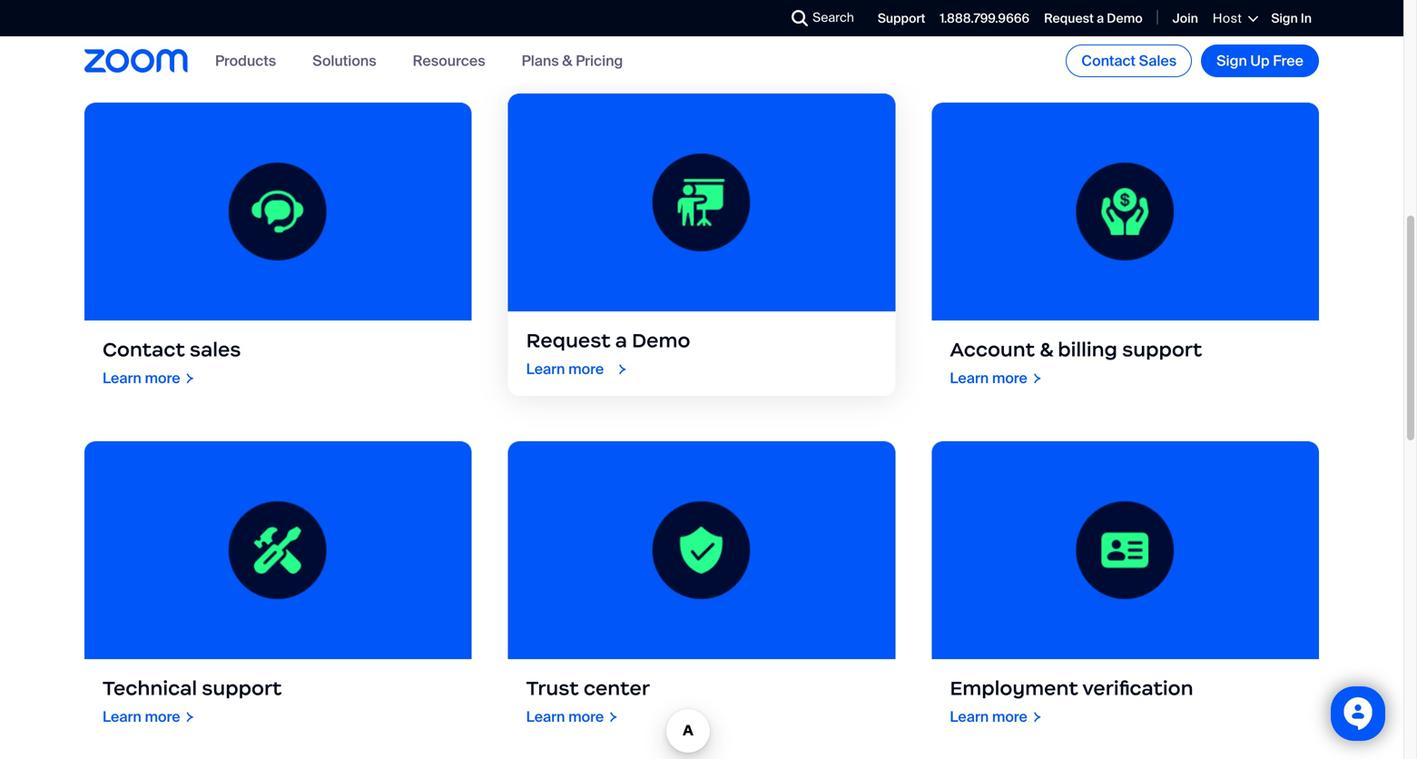 Task type: vqa. For each thing, say whether or not it's contained in the screenshot.
right the your
no



Task type: describe. For each thing, give the bounding box(es) containing it.
learn for employment verification
[[950, 708, 989, 727]]

contact sales learn more
[[103, 337, 241, 388]]

sales
[[1139, 51, 1177, 70]]

sign in
[[1272, 10, 1312, 27]]

learn inside account & billing support learn more
[[950, 369, 989, 388]]

plans
[[522, 51, 559, 70]]

host
[[1213, 10, 1243, 27]]

employment verification learn more
[[950, 676, 1194, 727]]

sign for sign up free
[[1217, 51, 1248, 70]]

zoom logo image
[[84, 49, 188, 72]]

how
[[84, 29, 156, 68]]

learn for trust center
[[526, 708, 565, 727]]

center
[[584, 676, 650, 701]]

join link
[[1173, 10, 1199, 27]]

request a demo image
[[508, 93, 896, 311]]

request a demo link
[[1045, 10, 1143, 27]]

contact sales image
[[84, 103, 472, 320]]

help?
[[283, 29, 369, 68]]

& for account
[[1040, 337, 1054, 362]]

sign in link
[[1272, 10, 1312, 27]]

in
[[1301, 10, 1312, 27]]

plans & pricing link
[[522, 51, 623, 70]]

up
[[1251, 51, 1270, 70]]

products button
[[215, 51, 276, 70]]

trust
[[526, 676, 579, 701]]

technical support image
[[84, 441, 472, 659]]

trust center learn more
[[526, 676, 650, 727]]

learn for technical support
[[103, 708, 142, 727]]

can
[[163, 29, 222, 68]]

more for employment verification
[[992, 708, 1028, 727]]

technical support learn more
[[103, 676, 282, 727]]

plans & pricing
[[522, 51, 623, 70]]

join
[[1173, 10, 1199, 27]]

account & billing support image
[[932, 103, 1320, 320]]

demo for request a demo
[[1107, 10, 1143, 27]]

support inside "technical support learn more"
[[202, 676, 282, 701]]

free
[[1273, 51, 1304, 70]]

billing
[[1058, 337, 1118, 362]]

employment verification image
[[932, 441, 1320, 659]]

contact sales link
[[1066, 45, 1193, 77]]

we
[[228, 29, 275, 68]]

products
[[215, 51, 276, 70]]



Task type: locate. For each thing, give the bounding box(es) containing it.
demo for request a demo learn more
[[632, 328, 691, 353]]

support link
[[878, 10, 926, 27]]

1 horizontal spatial demo
[[1107, 10, 1143, 27]]

pricing
[[576, 51, 623, 70]]

search image
[[792, 10, 808, 26], [792, 10, 808, 26]]

contact
[[1082, 51, 1136, 70], [103, 337, 185, 362]]

1 horizontal spatial a
[[1097, 10, 1104, 27]]

1.888.799.9666 link
[[940, 10, 1030, 27]]

a inside request a demo learn more
[[616, 328, 627, 353]]

1 horizontal spatial support
[[1123, 337, 1203, 362]]

sign for sign in
[[1272, 10, 1298, 27]]

employment
[[950, 676, 1079, 701]]

a
[[1097, 10, 1104, 27], [616, 328, 627, 353]]

contact for sales
[[103, 337, 185, 362]]

0 horizontal spatial &
[[563, 51, 573, 70]]

learn inside employment verification learn more
[[950, 708, 989, 727]]

resources button
[[413, 51, 486, 70]]

1 vertical spatial support
[[202, 676, 282, 701]]

learn inside request a demo learn more
[[526, 360, 565, 379]]

solutions
[[313, 51, 377, 70]]

demo
[[1107, 10, 1143, 27], [632, 328, 691, 353]]

learn inside "technical support learn more"
[[103, 708, 142, 727]]

learn
[[526, 360, 565, 379], [103, 369, 142, 388], [950, 369, 989, 388], [103, 708, 142, 727], [526, 708, 565, 727], [950, 708, 989, 727]]

support inside account & billing support learn more
[[1123, 337, 1203, 362]]

host button
[[1213, 10, 1257, 27]]

&
[[563, 51, 573, 70], [1040, 337, 1054, 362]]

account
[[950, 337, 1035, 362]]

contact left sales
[[103, 337, 185, 362]]

more inside "technical support learn more"
[[145, 708, 180, 727]]

0 vertical spatial sign
[[1272, 10, 1298, 27]]

1 horizontal spatial &
[[1040, 337, 1054, 362]]

sign inside "link"
[[1217, 51, 1248, 70]]

more
[[569, 360, 604, 379], [145, 369, 180, 388], [992, 369, 1028, 388], [145, 708, 180, 727], [569, 708, 604, 727], [992, 708, 1028, 727]]

how can we help?
[[84, 29, 369, 68]]

1 vertical spatial contact
[[103, 337, 185, 362]]

resources
[[413, 51, 486, 70]]

1 horizontal spatial contact
[[1082, 51, 1136, 70]]

0 horizontal spatial support
[[202, 676, 282, 701]]

sign left "in"
[[1272, 10, 1298, 27]]

0 vertical spatial support
[[1123, 337, 1203, 362]]

sign up free
[[1217, 51, 1304, 70]]

a for request a demo
[[1097, 10, 1104, 27]]

1 horizontal spatial request
[[1045, 10, 1094, 27]]

sign left up
[[1217, 51, 1248, 70]]

1 vertical spatial &
[[1040, 337, 1054, 362]]

more inside employment verification learn more
[[992, 708, 1028, 727]]

more inside contact sales learn more
[[145, 369, 180, 388]]

support
[[878, 10, 926, 27]]

request for request a demo learn more
[[526, 328, 611, 353]]

learn inside trust center learn more
[[526, 708, 565, 727]]

0 vertical spatial &
[[563, 51, 573, 70]]

1 vertical spatial request
[[526, 328, 611, 353]]

more inside trust center learn more
[[569, 708, 604, 727]]

0 vertical spatial request
[[1045, 10, 1094, 27]]

sales
[[190, 337, 241, 362]]

0 horizontal spatial sign
[[1217, 51, 1248, 70]]

& left billing
[[1040, 337, 1054, 362]]

1 vertical spatial a
[[616, 328, 627, 353]]

request a demo
[[1045, 10, 1143, 27]]

learn inside contact sales learn more
[[103, 369, 142, 388]]

0 vertical spatial demo
[[1107, 10, 1143, 27]]

0 horizontal spatial demo
[[632, 328, 691, 353]]

request inside request a demo learn more
[[526, 328, 611, 353]]

sign
[[1272, 10, 1298, 27], [1217, 51, 1248, 70]]

solutions button
[[313, 51, 377, 70]]

& right plans
[[563, 51, 573, 70]]

& for plans
[[563, 51, 573, 70]]

account & billing support learn more
[[950, 337, 1203, 388]]

search
[[813, 9, 854, 26]]

more for trust center
[[569, 708, 604, 727]]

more inside request a demo learn more
[[569, 360, 604, 379]]

a for request a demo learn more
[[616, 328, 627, 353]]

request
[[1045, 10, 1094, 27], [526, 328, 611, 353]]

1 horizontal spatial sign
[[1272, 10, 1298, 27]]

technical
[[103, 676, 197, 701]]

0 horizontal spatial a
[[616, 328, 627, 353]]

0 vertical spatial a
[[1097, 10, 1104, 27]]

sign up free link
[[1202, 45, 1320, 77]]

support
[[1123, 337, 1203, 362], [202, 676, 282, 701]]

more for contact sales
[[145, 369, 180, 388]]

more inside account & billing support learn more
[[992, 369, 1028, 388]]

contact for sales
[[1082, 51, 1136, 70]]

1.888.799.9666
[[940, 10, 1030, 27]]

request a demo learn more
[[526, 328, 691, 379]]

contact sales
[[1082, 51, 1177, 70]]

learn for contact sales
[[103, 369, 142, 388]]

more for technical support
[[145, 708, 180, 727]]

request for request a demo
[[1045, 10, 1094, 27]]

contact down the request a demo
[[1082, 51, 1136, 70]]

0 horizontal spatial request
[[526, 328, 611, 353]]

1 vertical spatial demo
[[632, 328, 691, 353]]

contact inside contact sales learn more
[[103, 337, 185, 362]]

0 vertical spatial contact
[[1082, 51, 1136, 70]]

trust center image
[[508, 441, 896, 659]]

& inside account & billing support learn more
[[1040, 337, 1054, 362]]

verification
[[1083, 676, 1194, 701]]

demo inside request a demo learn more
[[632, 328, 691, 353]]

0 horizontal spatial contact
[[103, 337, 185, 362]]

1 vertical spatial sign
[[1217, 51, 1248, 70]]



